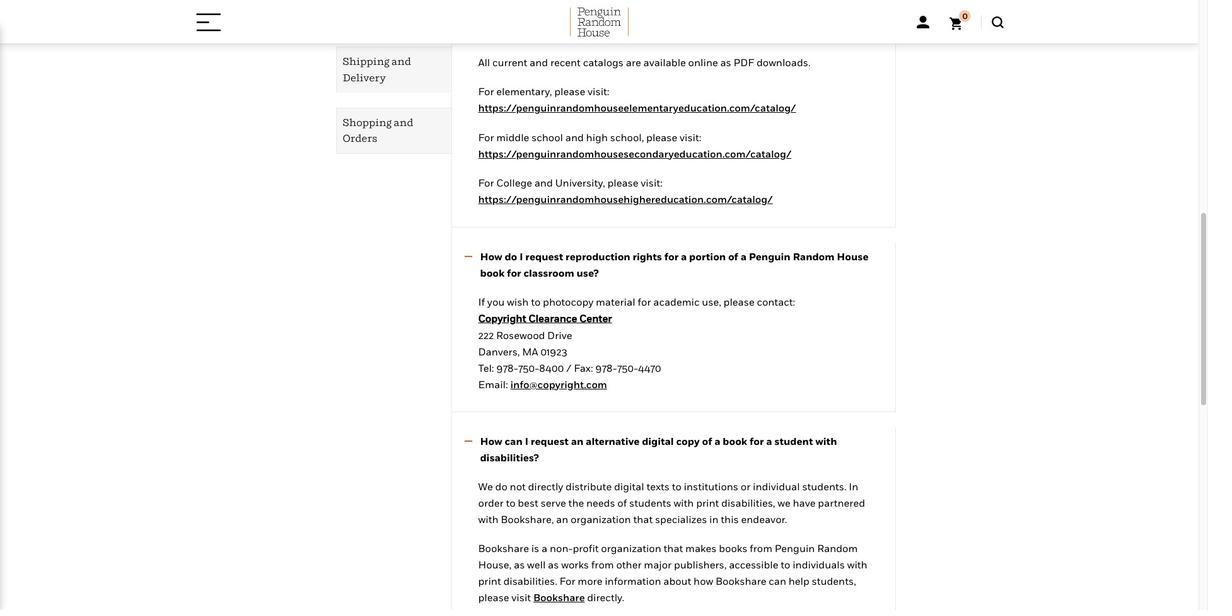 Task type: locate. For each thing, give the bounding box(es) containing it.
as right well
[[548, 559, 559, 572]]

0 vertical spatial digital
[[642, 435, 674, 448]]

all
[[478, 56, 490, 69]]

do inside we do not directly distribute digital texts to institutions or individual students. in order to best serve the needs of students with print disabilities, we have partnered with bookshare, an organization that specializes in this endeavor.
[[496, 481, 508, 494]]

1 vertical spatial request
[[531, 435, 569, 448]]

1 vertical spatial penguin
[[775, 543, 815, 555]]

shopping
[[343, 116, 392, 128]]

visit: inside 'for elementary, please visit: https://penguinrandomhouseelementaryeducation.com/catalog/'
[[588, 85, 610, 98]]

a left portion at right top
[[681, 250, 687, 263]]

please
[[555, 85, 586, 98], [647, 131, 678, 144], [608, 177, 639, 189], [724, 296, 755, 309], [478, 592, 509, 605]]

0 vertical spatial how
[[480, 250, 503, 263]]

1 how from the top
[[480, 250, 503, 263]]

bookshare directly.
[[534, 592, 625, 605]]

750-
[[518, 362, 539, 375], [617, 362, 638, 375]]

0 vertical spatial that
[[634, 514, 653, 526]]

can
[[505, 435, 523, 448], [769, 576, 787, 588]]

directly
[[528, 481, 564, 494]]

0 vertical spatial print
[[697, 497, 719, 510]]

https://penguinrandomhouseelementaryeducation.com/catalog/ link
[[478, 102, 796, 114]]

0 horizontal spatial an
[[556, 514, 569, 526]]

1 vertical spatial digital
[[614, 481, 645, 494]]

and inside for middle school and high school, please visit: https://penguinrandomhousesecondaryeducation.com/catalog/
[[566, 131, 584, 144]]

do inside how do i request reproduction rights for a portion of a penguin random house book for classroom use?
[[505, 250, 517, 263]]

0 horizontal spatial 978-
[[497, 362, 518, 375]]

0 vertical spatial an
[[571, 435, 584, 448]]

serve
[[541, 497, 566, 510]]

for inside bookshare is a non-profit organization that makes books from penguin random house, as well as works from other major publishers, accessible to individuals with print disabilities. for more information about how bookshare can help students, please visit
[[560, 576, 576, 588]]

how inside how can i request an alternative digital copy of a book for a student with disabilities?
[[480, 435, 503, 448]]

0 vertical spatial bookshare
[[478, 543, 529, 555]]

how
[[694, 576, 714, 588]]

for college and university, please visit: https://penguinrandomhousehighereducation.com/catalog/
[[478, 177, 773, 206]]

recent
[[551, 56, 581, 69]]

1 vertical spatial print
[[478, 576, 501, 588]]

1 vertical spatial i
[[525, 435, 529, 448]]

i for do
[[520, 250, 523, 263]]

menu
[[303, 0, 451, 154]]

1 horizontal spatial visit:
[[641, 177, 663, 189]]

2 vertical spatial of
[[618, 497, 627, 510]]

for up wish
[[507, 267, 521, 279]]

school
[[532, 131, 563, 144]]

with
[[816, 435, 837, 448], [674, 497, 694, 510], [478, 514, 499, 526], [848, 559, 868, 572]]

visit: down catalogs
[[588, 85, 610, 98]]

book up or on the right bottom of the page
[[723, 435, 748, 448]]

digital
[[642, 435, 674, 448], [614, 481, 645, 494]]

available
[[644, 56, 686, 69]]

books
[[719, 543, 748, 555]]

0 vertical spatial random
[[793, 250, 835, 263]]

for left college
[[478, 177, 494, 189]]

0 vertical spatial can
[[505, 435, 523, 448]]

1 vertical spatial visit:
[[680, 131, 702, 144]]

1 horizontal spatial of
[[702, 435, 712, 448]]

as left well
[[514, 559, 525, 572]]

https://penguinrandomhousesecondaryeducation.com/catalog/
[[478, 147, 792, 160]]

1 vertical spatial an
[[556, 514, 569, 526]]

of inside how do i request reproduction rights for a portion of a penguin random house book for classroom use?
[[729, 250, 739, 263]]

and left high at the top of the page
[[566, 131, 584, 144]]

shipping
[[343, 55, 390, 68]]

2 horizontal spatial visit:
[[680, 131, 702, 144]]

i inside how do i request reproduction rights for a portion of a penguin random house book for classroom use?
[[520, 250, 523, 263]]

2 how from the top
[[480, 435, 503, 448]]

from
[[750, 543, 773, 555], [592, 559, 614, 572]]

do for i
[[505, 250, 517, 263]]

0 horizontal spatial book
[[480, 267, 505, 279]]

0 horizontal spatial i
[[520, 250, 523, 263]]

an left alternative
[[571, 435, 584, 448]]

are
[[626, 56, 641, 69]]

1 vertical spatial do
[[496, 481, 508, 494]]

1 horizontal spatial i
[[525, 435, 529, 448]]

1 horizontal spatial 978-
[[596, 362, 617, 375]]

0 horizontal spatial print
[[478, 576, 501, 588]]

for right material
[[638, 296, 651, 309]]

book up you
[[480, 267, 505, 279]]

organization
[[571, 514, 631, 526], [601, 543, 662, 555]]

how inside how do i request reproduction rights for a portion of a penguin random house book for classroom use?
[[480, 250, 503, 263]]

in
[[710, 514, 719, 526]]

request inside how can i request an alternative digital copy of a book for a student with disabilities?
[[531, 435, 569, 448]]

0 vertical spatial from
[[750, 543, 773, 555]]

978- down danvers, at the left
[[497, 362, 518, 375]]

penguin up the individuals in the right of the page
[[775, 543, 815, 555]]

for right rights
[[665, 250, 679, 263]]

please left visit
[[478, 592, 509, 605]]

and right shipping
[[392, 55, 411, 68]]

print down house,
[[478, 576, 501, 588]]

organization inside we do not directly distribute digital texts to institutions or individual students. in order to best serve the needs of students with print disabilities, we have partnered with bookshare, an organization that specializes in this endeavor.
[[571, 514, 631, 526]]

do up wish
[[505, 250, 517, 263]]

1 horizontal spatial 750-
[[617, 362, 638, 375]]

please inside for college and university, please visit: https://penguinrandomhousehighereducation.com/catalog/
[[608, 177, 639, 189]]

organization down needs
[[571, 514, 631, 526]]

for elementary, please visit: https://penguinrandomhouseelementaryeducation.com/catalog/
[[478, 85, 796, 114]]

bookshare for bookshare is a non-profit organization that makes books from penguin random house, as well as works from other major publishers, accessible to individuals with print disabilities. for more information about how bookshare can help students, please visit
[[478, 543, 529, 555]]

0 horizontal spatial of
[[618, 497, 627, 510]]

for for for elementary, please visit: https://penguinrandomhouseelementaryeducation.com/catalog/
[[478, 85, 494, 98]]

to right wish
[[531, 296, 541, 309]]

0 vertical spatial request
[[526, 250, 564, 263]]

an down serve
[[556, 514, 569, 526]]

directly.
[[587, 592, 625, 605]]

1 vertical spatial of
[[702, 435, 712, 448]]

bookshare down 'disabilities.'
[[534, 592, 585, 605]]

orders
[[343, 132, 377, 145]]

with up "students," at bottom right
[[848, 559, 868, 572]]

of right portion at right top
[[729, 250, 739, 263]]

students,
[[812, 576, 857, 588]]

of
[[729, 250, 739, 263], [702, 435, 712, 448], [618, 497, 627, 510]]

1 vertical spatial that
[[664, 543, 683, 555]]

alternative
[[586, 435, 640, 448]]

print
[[697, 497, 719, 510], [478, 576, 501, 588]]

an inside we do not directly distribute digital texts to institutions or individual students. in order to best serve the needs of students with print disabilities, we have partnered with bookshare, an organization that specializes in this endeavor.
[[556, 514, 569, 526]]

to up help
[[781, 559, 791, 572]]

2 750- from the left
[[617, 362, 638, 375]]

visit: up https://penguinrandomhousesecondaryeducation.com/catalog/ at the top of the page
[[680, 131, 702, 144]]

1 horizontal spatial bookshare
[[534, 592, 585, 605]]

that up the major
[[664, 543, 683, 555]]

please up https://penguinrandomhousehighereducation.com/catalog/
[[608, 177, 639, 189]]

0 vertical spatial of
[[729, 250, 739, 263]]

and inside 'shopping and orders'
[[394, 116, 413, 128]]

online
[[689, 56, 718, 69]]

bookshare is a non-profit organization that makes books from penguin random house, as well as works from other major publishers, accessible to individuals with print disabilities. for more information about how bookshare can help students, please visit
[[478, 543, 868, 605]]

catalogs
[[583, 56, 624, 69]]

student
[[775, 435, 813, 448]]

disabilities?
[[480, 452, 539, 464]]

bookshare up house,
[[478, 543, 529, 555]]

1 vertical spatial bookshare
[[716, 576, 767, 588]]

can up disabilities? on the left of page
[[505, 435, 523, 448]]

digital left copy
[[642, 435, 674, 448]]

digital inside how can i request an alternative digital copy of a book for a student with disabilities?
[[642, 435, 674, 448]]

that inside we do not directly distribute digital texts to institutions or individual students. in order to best serve the needs of students with print disabilities, we have partnered with bookshare, an organization that specializes in this endeavor.
[[634, 514, 653, 526]]

how can i request an alternative digital copy of a book for a student with disabilities?
[[480, 435, 837, 464]]

4470
[[638, 362, 662, 375]]

request up disabilities? on the left of page
[[531, 435, 569, 448]]

0 horizontal spatial 750-
[[518, 362, 539, 375]]

i for can
[[525, 435, 529, 448]]

how up you
[[480, 250, 503, 263]]

best
[[518, 497, 539, 510]]

a right is
[[542, 543, 548, 555]]

of right needs
[[618, 497, 627, 510]]

2 vertical spatial visit:
[[641, 177, 663, 189]]

of right copy
[[702, 435, 712, 448]]

center
[[580, 312, 612, 325]]

random up the individuals in the right of the page
[[818, 543, 858, 555]]

1 horizontal spatial that
[[664, 543, 683, 555]]

penguin inside how do i request reproduction rights for a portion of a penguin random house book for classroom use?
[[749, 250, 791, 263]]

accessible
[[729, 559, 779, 572]]

delivery
[[343, 71, 386, 84]]

do
[[505, 250, 517, 263], [496, 481, 508, 494]]

0 horizontal spatial as
[[514, 559, 525, 572]]

students
[[630, 497, 672, 510]]

that
[[634, 514, 653, 526], [664, 543, 683, 555]]

school,
[[610, 131, 644, 144]]

digital up students
[[614, 481, 645, 494]]

a inside bookshare is a non-profit organization that makes books from penguin random house, as well as works from other major publishers, accessible to individuals with print disabilities. for more information about how bookshare can help students, please visit
[[542, 543, 548, 555]]

1 vertical spatial book
[[723, 435, 748, 448]]

0 horizontal spatial visit:
[[588, 85, 610, 98]]

info@copyright.com
[[511, 378, 607, 391]]

request inside how do i request reproduction rights for a portion of a penguin random house book for classroom use?
[[526, 250, 564, 263]]

of inside how can i request an alternative digital copy of a book for a student with disabilities?
[[702, 435, 712, 448]]

978- right fax:
[[596, 362, 617, 375]]

for inside if you wish to photocopy material for academic use, please contact: copyright clearance center 222 rosewood drive danvers, ma 01923 tel: 978-750-8400 / fax: 978-750-4470 email: info@copyright.com
[[638, 296, 651, 309]]

and right college
[[535, 177, 553, 189]]

i up disabilities? on the left of page
[[525, 435, 529, 448]]

i
[[520, 250, 523, 263], [525, 435, 529, 448]]

to
[[531, 296, 541, 309], [672, 481, 682, 494], [506, 497, 516, 510], [781, 559, 791, 572]]

0 horizontal spatial bookshare
[[478, 543, 529, 555]]

random left house
[[793, 250, 835, 263]]

2 vertical spatial bookshare
[[534, 592, 585, 605]]

978-
[[497, 362, 518, 375], [596, 362, 617, 375]]

with up specializes on the bottom of the page
[[674, 497, 694, 510]]

0 vertical spatial organization
[[571, 514, 631, 526]]

for down all
[[478, 85, 494, 98]]

for
[[478, 85, 494, 98], [478, 131, 494, 144], [478, 177, 494, 189], [560, 576, 576, 588]]

with inside bookshare is a non-profit organization that makes books from penguin random house, as well as works from other major publishers, accessible to individuals with print disabilities. for more information about how bookshare can help students, please visit
[[848, 559, 868, 572]]

2 horizontal spatial of
[[729, 250, 739, 263]]

is
[[532, 543, 540, 555]]

do right "we"
[[496, 481, 508, 494]]

1 vertical spatial random
[[818, 543, 858, 555]]

rights
[[633, 250, 662, 263]]

1 horizontal spatial an
[[571, 435, 584, 448]]

of inside we do not directly distribute digital texts to institutions or individual students. in order to best serve the needs of students with print disabilities, we have partnered with bookshare, an organization that specializes in this endeavor.
[[618, 497, 627, 510]]

0 vertical spatial do
[[505, 250, 517, 263]]

danvers,
[[478, 345, 520, 358]]

order
[[478, 497, 504, 510]]

random
[[793, 250, 835, 263], [818, 543, 858, 555]]

works
[[562, 559, 589, 572]]

reproduction
[[566, 250, 631, 263]]

1 horizontal spatial print
[[697, 497, 719, 510]]

750- right fax:
[[617, 362, 638, 375]]

1 vertical spatial organization
[[601, 543, 662, 555]]

a right copy
[[715, 435, 721, 448]]

0 vertical spatial visit:
[[588, 85, 610, 98]]

organization up other
[[601, 543, 662, 555]]

bookshare down accessible
[[716, 576, 767, 588]]

please inside 'for elementary, please visit: https://penguinrandomhouseelementaryeducation.com/catalog/'
[[555, 85, 586, 98]]

please inside if you wish to photocopy material for academic use, please contact: copyright clearance center 222 rosewood drive danvers, ma 01923 tel: 978-750-8400 / fax: 978-750-4470 email: info@copyright.com
[[724, 296, 755, 309]]

fax:
[[574, 362, 593, 375]]

use,
[[702, 296, 722, 309]]

for inside for middle school and high school, please visit: https://penguinrandomhousesecondaryeducation.com/catalog/
[[478, 131, 494, 144]]

for inside for college and university, please visit: https://penguinrandomhousehighereducation.com/catalog/
[[478, 177, 494, 189]]

1 vertical spatial can
[[769, 576, 787, 588]]

contact:
[[757, 296, 796, 309]]

0 vertical spatial book
[[480, 267, 505, 279]]

visit: up https://penguinrandomhousehighereducation.com/catalog/
[[641, 177, 663, 189]]

penguin random house image
[[570, 8, 629, 36]]

1 horizontal spatial book
[[723, 435, 748, 448]]

as left pdf
[[721, 56, 732, 69]]

2 horizontal spatial as
[[721, 56, 732, 69]]

1 horizontal spatial from
[[750, 543, 773, 555]]

with right student
[[816, 435, 837, 448]]

1 vertical spatial from
[[592, 559, 614, 572]]

penguin inside bookshare is a non-profit organization that makes books from penguin random house, as well as works from other major publishers, accessible to individuals with print disabilities. for more information about how bookshare can help students, please visit
[[775, 543, 815, 555]]

penguin up contact:
[[749, 250, 791, 263]]

750- down ma
[[518, 362, 539, 375]]

i inside how can i request an alternative digital copy of a book for a student with disabilities?
[[525, 435, 529, 448]]

0 vertical spatial i
[[520, 250, 523, 263]]

0 horizontal spatial can
[[505, 435, 523, 448]]

photocopy
[[543, 296, 594, 309]]

for left student
[[750, 435, 764, 448]]

classroom
[[524, 267, 574, 279]]

for inside 'for elementary, please visit: https://penguinrandomhouseelementaryeducation.com/catalog/'
[[478, 85, 494, 98]]

can left help
[[769, 576, 787, 588]]

random inside how do i request reproduction rights for a portion of a penguin random house book for classroom use?
[[793, 250, 835, 263]]

do for not
[[496, 481, 508, 494]]

please right use,
[[724, 296, 755, 309]]

for for for middle school and high school, please visit: https://penguinrandomhousesecondaryeducation.com/catalog/
[[478, 131, 494, 144]]

1 vertical spatial how
[[480, 435, 503, 448]]

shopping and orders link
[[337, 108, 451, 153]]

a left student
[[767, 435, 772, 448]]

profit
[[573, 543, 599, 555]]

that down students
[[634, 514, 653, 526]]

middle
[[497, 131, 529, 144]]

bookshare
[[478, 543, 529, 555], [716, 576, 767, 588], [534, 592, 585, 605]]

please down recent
[[555, 85, 586, 98]]

1 horizontal spatial can
[[769, 576, 787, 588]]

request up the classroom
[[526, 250, 564, 263]]

in
[[849, 481, 859, 494]]

i up wish
[[520, 250, 523, 263]]

please up 'https://penguinrandomhousesecondaryeducation.com/catalog/' link
[[647, 131, 678, 144]]

and right shopping
[[394, 116, 413, 128]]

for left middle
[[478, 131, 494, 144]]

and
[[392, 55, 411, 68], [530, 56, 548, 69], [394, 116, 413, 128], [566, 131, 584, 144], [535, 177, 553, 189]]

makes
[[686, 543, 717, 555]]

from up accessible
[[750, 543, 773, 555]]

0 vertical spatial penguin
[[749, 250, 791, 263]]

a right portion at right top
[[741, 250, 747, 263]]

academic
[[654, 296, 700, 309]]

for down works
[[560, 576, 576, 588]]

print down institutions
[[697, 497, 719, 510]]

how up disabilities? on the left of page
[[480, 435, 503, 448]]

0 horizontal spatial that
[[634, 514, 653, 526]]

from up "more"
[[592, 559, 614, 572]]

shipping and delivery link
[[337, 48, 451, 92]]

copyright
[[478, 312, 526, 325]]



Task type: vqa. For each thing, say whether or not it's contained in the screenshot.
HTTPS://PENGUINRANDOMHOUSEHIGHEREDUCATION.COM/CATALOG/ link
yes



Task type: describe. For each thing, give the bounding box(es) containing it.
https://penguinrandomhousehighereducation.com/catalog/
[[478, 193, 773, 206]]

for middle school and high school, please visit: https://penguinrandomhousesecondaryeducation.com/catalog/
[[478, 131, 792, 160]]

visit: inside for middle school and high school, please visit: https://penguinrandomhousesecondaryeducation.com/catalog/
[[680, 131, 702, 144]]

rosewood
[[496, 329, 545, 342]]

to right texts
[[672, 481, 682, 494]]

other
[[617, 559, 642, 572]]

institutions
[[684, 481, 739, 494]]

how do i request reproduction rights for a portion of a penguin random house book for classroom use? link
[[452, 249, 883, 281]]

8400
[[539, 362, 564, 375]]

with inside how can i request an alternative digital copy of a book for a student with disabilities?
[[816, 435, 837, 448]]

sign in image
[[917, 16, 930, 28]]

bookshare for bookshare directly.
[[534, 592, 585, 605]]

not
[[510, 481, 526, 494]]

can inside how can i request an alternative digital copy of a book for a student with disabilities?
[[505, 435, 523, 448]]

shipping and delivery
[[343, 55, 411, 84]]

an inside how can i request an alternative digital copy of a book for a student with disabilities?
[[571, 435, 584, 448]]

how for how can i request an alternative digital copy of a book for a student with disabilities?
[[480, 435, 503, 448]]

for inside how can i request an alternative digital copy of a book for a student with disabilities?
[[750, 435, 764, 448]]

please inside bookshare is a non-profit organization that makes books from penguin random house, as well as works from other major publishers, accessible to individuals with print disabilities. for more information about how bookshare can help students, please visit
[[478, 592, 509, 605]]

about
[[664, 576, 692, 588]]

publishers,
[[674, 559, 727, 572]]

1 750- from the left
[[518, 362, 539, 375]]

2 978- from the left
[[596, 362, 617, 375]]

high
[[586, 131, 608, 144]]

distribute
[[566, 481, 612, 494]]

college
[[497, 177, 532, 189]]

disabilities,
[[722, 497, 776, 510]]

we
[[478, 481, 493, 494]]

1 horizontal spatial as
[[548, 559, 559, 572]]

search image
[[992, 16, 1004, 28]]

more
[[578, 576, 603, 588]]

wish
[[507, 296, 529, 309]]

elementary,
[[497, 85, 552, 98]]

partnered
[[818, 497, 865, 510]]

email:
[[478, 378, 508, 391]]

current
[[493, 56, 528, 69]]

random inside bookshare is a non-profit organization that makes books from penguin random house, as well as works from other major publishers, accessible to individuals with print disabilities. for more information about how bookshare can help students, please visit
[[818, 543, 858, 555]]

use?
[[577, 267, 599, 279]]

endeavor.
[[742, 514, 787, 526]]

how do i request reproduction rights for a portion of a penguin random house book for classroom use?
[[480, 250, 869, 279]]

please inside for middle school and high school, please visit: https://penguinrandomhousesecondaryeducation.com/catalog/
[[647, 131, 678, 144]]

info@copyright.com link
[[511, 378, 607, 391]]

request for disabilities?
[[531, 435, 569, 448]]

book inside how can i request an alternative digital copy of a book for a student with disabilities?
[[723, 435, 748, 448]]

pdf
[[734, 56, 755, 69]]

/
[[567, 362, 572, 375]]

non-
[[550, 543, 573, 555]]

house,
[[478, 559, 512, 572]]

texts
[[647, 481, 670, 494]]

well
[[527, 559, 546, 572]]

specializes
[[655, 514, 707, 526]]

shopping and orders
[[343, 116, 413, 145]]

copy
[[676, 435, 700, 448]]

how for how do i request reproduction rights for a portion of a penguin random house book for classroom use?
[[480, 250, 503, 263]]

print inside bookshare is a non-profit organization that makes books from penguin random house, as well as works from other major publishers, accessible to individuals with print disabilities. for more information about how bookshare can help students, please visit
[[478, 576, 501, 588]]

house
[[837, 250, 869, 263]]

or
[[741, 481, 751, 494]]

1 978- from the left
[[497, 362, 518, 375]]

major
[[644, 559, 672, 572]]

bookshare link
[[534, 592, 585, 605]]

https://penguinrandomhousesecondaryeducation.com/catalog/ link
[[478, 147, 792, 160]]

0 horizontal spatial from
[[592, 559, 614, 572]]

01923
[[541, 345, 568, 358]]

can inside bookshare is a non-profit organization that makes books from penguin random house, as well as works from other major publishers, accessible to individuals with print disabilities. for more information about how bookshare can help students, please visit
[[769, 576, 787, 588]]

that inside bookshare is a non-profit organization that makes books from penguin random house, as well as works from other major publishers, accessible to individuals with print disabilities. for more information about how bookshare can help students, please visit
[[664, 543, 683, 555]]

help
[[789, 576, 810, 588]]

students.
[[803, 481, 847, 494]]

clearance
[[529, 312, 577, 325]]

we do not directly distribute digital texts to institutions or individual students. in order to best serve the needs of students with print disabilities, we have partnered with bookshare, an organization that specializes in this endeavor.
[[478, 481, 865, 526]]

portion
[[690, 250, 726, 263]]

print inside we do not directly distribute digital texts to institutions or individual students. in order to best serve the needs of students with print disabilities, we have partnered with bookshare, an organization that specializes in this endeavor.
[[697, 497, 719, 510]]

information
[[605, 576, 661, 588]]

and inside the shipping and delivery
[[392, 55, 411, 68]]

digital inside we do not directly distribute digital texts to institutions or individual students. in order to best serve the needs of students with print disabilities, we have partnered with bookshare, an organization that specializes in this endeavor.
[[614, 481, 645, 494]]

material
[[596, 296, 636, 309]]

to inside bookshare is a non-profit organization that makes books from penguin random house, as well as works from other major publishers, accessible to individuals with print disabilities. for more information about how bookshare can help students, please visit
[[781, 559, 791, 572]]

organization inside bookshare is a non-profit organization that makes books from penguin random house, as well as works from other major publishers, accessible to individuals with print disabilities. for more information about how bookshare can help students, please visit
[[601, 543, 662, 555]]

request for for
[[526, 250, 564, 263]]

https://penguinrandomhousehighereducation.com/catalog/ link
[[478, 193, 773, 206]]

we
[[778, 497, 791, 510]]

how can i request an alternative digital copy of a book for a student with disabilities? link
[[452, 434, 883, 466]]

shopping cart image
[[950, 10, 971, 30]]

bookshare,
[[501, 514, 554, 526]]

to inside if you wish to photocopy material for academic use, please contact: copyright clearance center 222 rosewood drive danvers, ma 01923 tel: 978-750-8400 / fax: 978-750-4470 email: info@copyright.com
[[531, 296, 541, 309]]

for for for college and university, please visit: https://penguinrandomhousehighereducation.com/catalog/
[[478, 177, 494, 189]]

and inside for college and university, please visit: https://penguinrandomhousehighereducation.com/catalog/
[[535, 177, 553, 189]]

the
[[569, 497, 584, 510]]

visit
[[512, 592, 531, 605]]

individuals
[[793, 559, 845, 572]]

visit: inside for college and university, please visit: https://penguinrandomhousehighereducation.com/catalog/
[[641, 177, 663, 189]]

copyright clearance center link
[[478, 312, 612, 325]]

to left best
[[506, 497, 516, 510]]

individual
[[753, 481, 800, 494]]

and left recent
[[530, 56, 548, 69]]

2 horizontal spatial bookshare
[[716, 576, 767, 588]]

university,
[[555, 177, 605, 189]]

all current and recent catalogs are available online as pdf downloads.
[[478, 56, 811, 69]]

with down order
[[478, 514, 499, 526]]

menu containing shipping and delivery
[[303, 0, 451, 154]]

222
[[478, 329, 494, 342]]

book inside how do i request reproduction rights for a portion of a penguin random house book for classroom use?
[[480, 267, 505, 279]]

needs
[[587, 497, 615, 510]]



